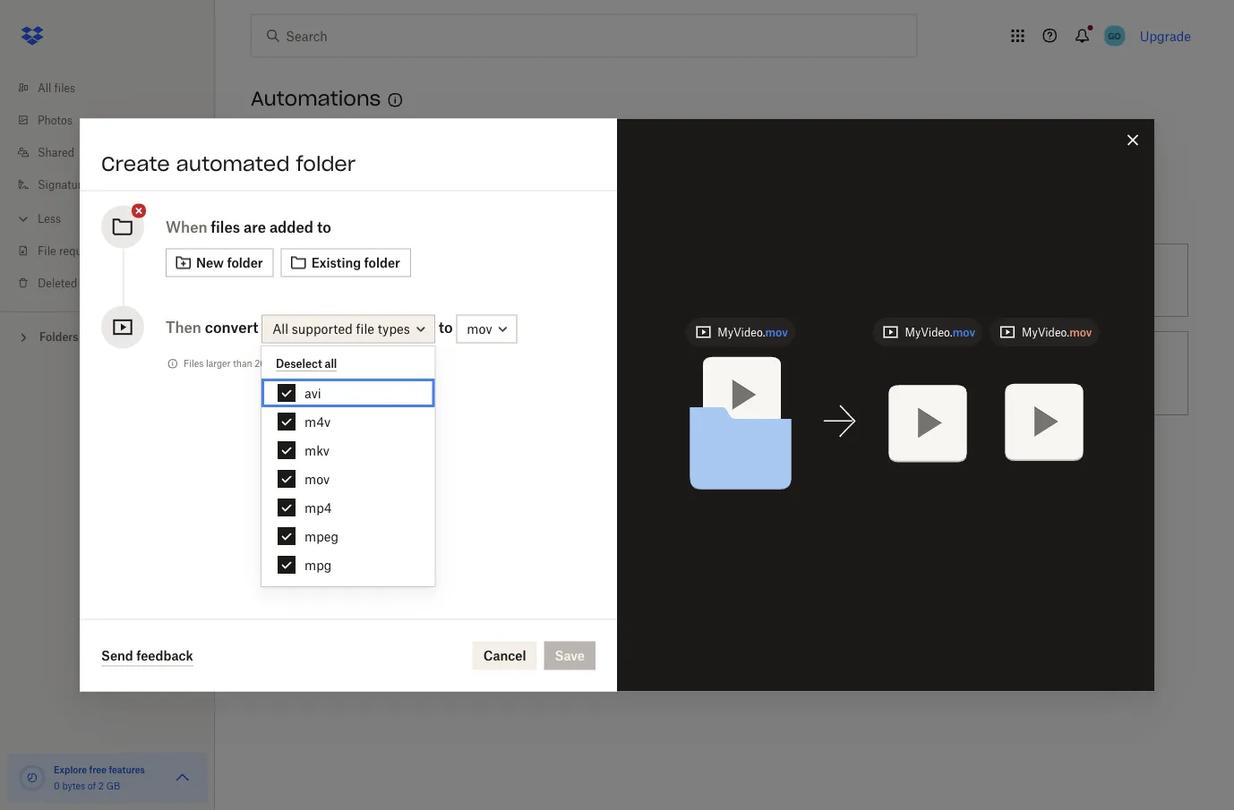 Task type: locate. For each thing, give the bounding box(es) containing it.
convert
[[205, 319, 258, 336], [780, 356, 824, 371], [323, 376, 368, 391], [462, 455, 506, 470]]

avi checkbox item
[[262, 379, 435, 408]]

automated
[[176, 151, 290, 176]]

mpeg
[[305, 529, 339, 544]]

to
[[317, 218, 331, 236], [437, 273, 449, 288], [439, 319, 453, 336], [473, 356, 485, 371], [764, 356, 776, 371], [399, 376, 411, 391], [682, 376, 694, 391], [447, 455, 459, 470], [388, 474, 400, 490]]

an for choose
[[372, 356, 386, 371]]

format inside choose an image format to convert files to
[[430, 356, 469, 371]]

mkv
[[305, 443, 330, 458]]

0 vertical spatial all
[[38, 81, 51, 95]]

files up photos
[[54, 81, 75, 95]]

choose up 'audio'
[[323, 455, 368, 470]]

create
[[101, 151, 170, 176]]

0 horizontal spatial all
[[38, 81, 51, 95]]

2
[[98, 781, 104, 792]]

convert inside create automated folder dialog
[[205, 319, 258, 336]]

choose an image format to convert files to
[[323, 356, 485, 391]]

larger
[[206, 358, 231, 370]]

1 horizontal spatial an
[[372, 356, 386, 371]]

deselect
[[276, 358, 322, 371]]

add an automation main content
[[244, 129, 1235, 811]]

choose for choose an image format to convert files to
[[323, 356, 368, 371]]

1 vertical spatial a
[[689, 356, 696, 371]]

file requests link
[[14, 235, 215, 267]]

automation
[[308, 201, 394, 220]]

all up photos
[[38, 81, 51, 95]]

signatures
[[38, 178, 93, 191]]

shared
[[38, 146, 74, 159]]

deselect all
[[276, 358, 337, 371]]

a inside "choose a file format to convert audio files to"
[[372, 455, 379, 470]]

1 vertical spatial all
[[273, 322, 289, 337]]

files are added to
[[211, 218, 331, 236]]

choose up the avi 'checkbox item'
[[323, 356, 368, 371]]

2 vertical spatial a
[[372, 455, 379, 470]]

files
[[54, 81, 75, 95], [211, 218, 240, 236], [479, 273, 503, 288], [80, 276, 101, 290], [371, 376, 396, 391], [360, 474, 384, 490]]

upgrade
[[1140, 28, 1192, 43]]

files down converted
[[371, 376, 396, 391]]

files left by
[[479, 273, 503, 288]]

supported
[[292, 322, 353, 337]]

1 myvideo. from the left
[[718, 326, 766, 339]]

mp4 checkbox item
[[262, 494, 435, 522]]

1 horizontal spatial myvideo.
[[906, 326, 953, 339]]

format inside choose a file format to convert videos to
[[721, 356, 761, 371]]

files inside create automated folder dialog
[[211, 218, 240, 236]]

all
[[38, 81, 51, 95], [273, 322, 289, 337]]

2 horizontal spatial myvideo. mov
[[1022, 326, 1093, 339]]

shared link
[[14, 136, 215, 168]]

choose inside choose an image format to convert files to
[[323, 356, 368, 371]]

1 horizontal spatial myvideo. mov
[[906, 326, 976, 339]]

choose an image format to convert files to button
[[244, 324, 561, 423]]

0 vertical spatial a
[[372, 273, 379, 288]]

1 horizontal spatial all
[[273, 322, 289, 337]]

an right add
[[284, 201, 303, 220]]

files right 'audio'
[[360, 474, 384, 490]]

0 horizontal spatial file
[[356, 322, 375, 337]]

file for all supported file types
[[356, 322, 375, 337]]

bytes
[[62, 781, 85, 792]]

format inside "choose a file format to convert audio files to"
[[404, 455, 443, 470]]

convert inside choose a file format to convert videos to
[[780, 356, 824, 371]]

2048mb
[[255, 358, 292, 370]]

a inside choose a file format to convert videos to
[[689, 356, 696, 371]]

videos
[[641, 376, 679, 391]]

file
[[356, 322, 375, 337], [700, 356, 718, 371], [382, 455, 400, 470]]

convert inside "choose a file format to convert audio files to"
[[462, 455, 506, 470]]

2 myvideo. mov from the left
[[906, 326, 976, 339]]

format
[[430, 356, 469, 371], [721, 356, 761, 371], [404, 455, 443, 470]]

photos
[[38, 113, 73, 127]]

than
[[233, 358, 252, 370]]

file inside "choose a file format to convert audio files to"
[[382, 455, 400, 470]]

0
[[54, 781, 60, 792]]

choose up videos
[[641, 356, 686, 371]]

all inside dropdown button
[[273, 322, 289, 337]]

myvideo. mov
[[718, 326, 788, 339], [906, 326, 976, 339], [1022, 326, 1093, 339]]

an
[[284, 201, 303, 220], [372, 356, 386, 371]]

format for files
[[430, 356, 469, 371]]

quota usage element
[[18, 764, 47, 793]]

all up files larger than 2048mb will not be converted
[[273, 322, 289, 337]]

deleted files
[[38, 276, 101, 290]]

upgrade link
[[1140, 28, 1192, 43]]

file inside all supported file types dropdown button
[[356, 322, 375, 337]]

an left image
[[372, 356, 386, 371]]

1 vertical spatial an
[[372, 356, 386, 371]]

choose inside "choose a file format to convert audio files to"
[[323, 455, 368, 470]]

audio
[[323, 474, 356, 490]]

files right deleted
[[80, 276, 101, 290]]

by
[[507, 273, 521, 288]]

myvideo.
[[718, 326, 766, 339], [906, 326, 953, 339], [1022, 326, 1070, 339]]

choose
[[323, 273, 368, 288], [323, 356, 368, 371], [641, 356, 686, 371], [323, 455, 368, 470]]

0 vertical spatial file
[[356, 322, 375, 337]]

mov
[[766, 326, 788, 339], [953, 326, 976, 339], [1070, 326, 1093, 339], [305, 472, 330, 487]]

1 horizontal spatial file
[[382, 455, 400, 470]]

file requests
[[38, 244, 103, 258]]

a for choose a file format to convert videos to
[[689, 356, 696, 371]]

are
[[244, 218, 266, 236]]

photos link
[[14, 104, 215, 136]]

avi
[[305, 386, 321, 401]]

signatures link
[[14, 168, 215, 201]]

0 horizontal spatial myvideo.
[[718, 326, 766, 339]]

files left are
[[211, 218, 240, 236]]

convert inside choose an image format to convert files to
[[323, 376, 368, 391]]

2 horizontal spatial myvideo.
[[1022, 326, 1070, 339]]

folders
[[39, 331, 78, 344]]

choose up all supported file types dropdown button
[[323, 273, 368, 288]]

0 horizontal spatial an
[[284, 201, 303, 220]]

choose a file format to convert audio files to button
[[244, 423, 561, 522]]

file for choose a file format to convert videos to
[[700, 356, 718, 371]]

mp4
[[305, 500, 332, 516]]

m4v
[[305, 414, 331, 430]]

features
[[109, 765, 145, 776]]

format for audio
[[404, 455, 443, 470]]

folders button
[[0, 323, 215, 350]]

converted
[[341, 358, 384, 370]]

0 horizontal spatial myvideo. mov
[[718, 326, 788, 339]]

0 vertical spatial an
[[284, 201, 303, 220]]

2 vertical spatial file
[[382, 455, 400, 470]]

files inside "choose a file format to convert audio files to"
[[360, 474, 384, 490]]

less
[[38, 212, 61, 225]]

all supported file types
[[273, 322, 410, 337]]

list
[[0, 61, 215, 312]]

an inside choose an image format to convert files to
[[372, 356, 386, 371]]

2 horizontal spatial file
[[700, 356, 718, 371]]

a
[[372, 273, 379, 288], [689, 356, 696, 371], [372, 455, 379, 470]]

file inside choose a file format to convert videos to
[[700, 356, 718, 371]]

2 myvideo. from the left
[[906, 326, 953, 339]]

types
[[378, 322, 410, 337]]

1 vertical spatial file
[[700, 356, 718, 371]]

choose inside choose a file format to convert videos to
[[641, 356, 686, 371]]



Task type: describe. For each thing, give the bounding box(es) containing it.
convert for choose an image format to convert files to
[[323, 376, 368, 391]]

image
[[390, 356, 427, 371]]

folder
[[296, 151, 356, 176]]

1 myvideo. mov from the left
[[718, 326, 788, 339]]

choose for choose a file format to convert audio files to
[[323, 455, 368, 470]]

free
[[89, 765, 107, 776]]

mpg
[[305, 558, 332, 573]]

all files link
[[14, 72, 215, 104]]

all for all files
[[38, 81, 51, 95]]

when
[[166, 218, 207, 236]]

all files
[[38, 81, 75, 95]]

choose for choose a file format to convert videos to
[[641, 356, 686, 371]]

list containing all files
[[0, 61, 215, 312]]

to inside choose a category to sort files by button
[[437, 273, 449, 288]]

convert for choose a file format to convert videos to
[[780, 356, 824, 371]]

less image
[[14, 210, 32, 228]]

create automated folder dialog
[[80, 119, 1155, 692]]

all for all supported file types
[[273, 322, 289, 337]]

convert for choose a file format to convert audio files to
[[462, 455, 506, 470]]

not
[[312, 358, 326, 370]]

deleted
[[38, 276, 77, 290]]

requests
[[59, 244, 103, 258]]

choose for choose a category to sort files by
[[323, 273, 368, 288]]

explore free features 0 bytes of 2 gb
[[54, 765, 145, 792]]

automations
[[251, 86, 381, 111]]

all supported file types button
[[262, 315, 435, 343]]

add an automation
[[251, 201, 394, 220]]

choose a category to sort files by
[[323, 273, 521, 288]]

a for choose a category to sort files by
[[372, 273, 379, 288]]

add
[[251, 201, 280, 220]]

dropbox image
[[14, 18, 50, 54]]

an for add
[[284, 201, 303, 220]]

mkv checkbox item
[[262, 436, 435, 465]]

file for choose a file format to convert audio files to
[[382, 455, 400, 470]]

sort
[[452, 273, 475, 288]]

of
[[88, 781, 96, 792]]

mpg checkbox item
[[262, 551, 435, 580]]

be
[[328, 358, 339, 370]]

format for videos
[[721, 356, 761, 371]]

a for choose a file format to convert audio files to
[[372, 455, 379, 470]]

files larger than 2048mb will not be converted
[[184, 358, 384, 370]]

will
[[295, 358, 310, 370]]

choose a file format to convert videos to
[[641, 356, 824, 391]]

mpeg checkbox item
[[262, 522, 435, 551]]

gb
[[106, 781, 120, 792]]

create automated folder
[[101, 151, 356, 176]]

deleted files link
[[14, 267, 215, 299]]

deselect all button
[[276, 358, 337, 372]]

click to watch a demo video image
[[385, 90, 406, 111]]

m4v checkbox item
[[262, 408, 435, 436]]

files inside choose an image format to convert files to
[[371, 376, 396, 391]]

then
[[166, 319, 202, 336]]

all
[[325, 358, 337, 371]]

choose a file format to convert videos to button
[[561, 324, 879, 423]]

category
[[382, 273, 433, 288]]

files
[[184, 358, 204, 370]]

3 myvideo. from the left
[[1022, 326, 1070, 339]]

file
[[38, 244, 56, 258]]

explore
[[54, 765, 87, 776]]

3 myvideo. mov from the left
[[1022, 326, 1093, 339]]

choose a category to sort files by button
[[244, 237, 561, 324]]

mov inside checkbox item
[[305, 472, 330, 487]]

added
[[270, 218, 314, 236]]

choose a file format to convert audio files to
[[323, 455, 506, 490]]

mov checkbox item
[[262, 465, 435, 494]]



Task type: vqa. For each thing, say whether or not it's contained in the screenshot.
videos format
yes



